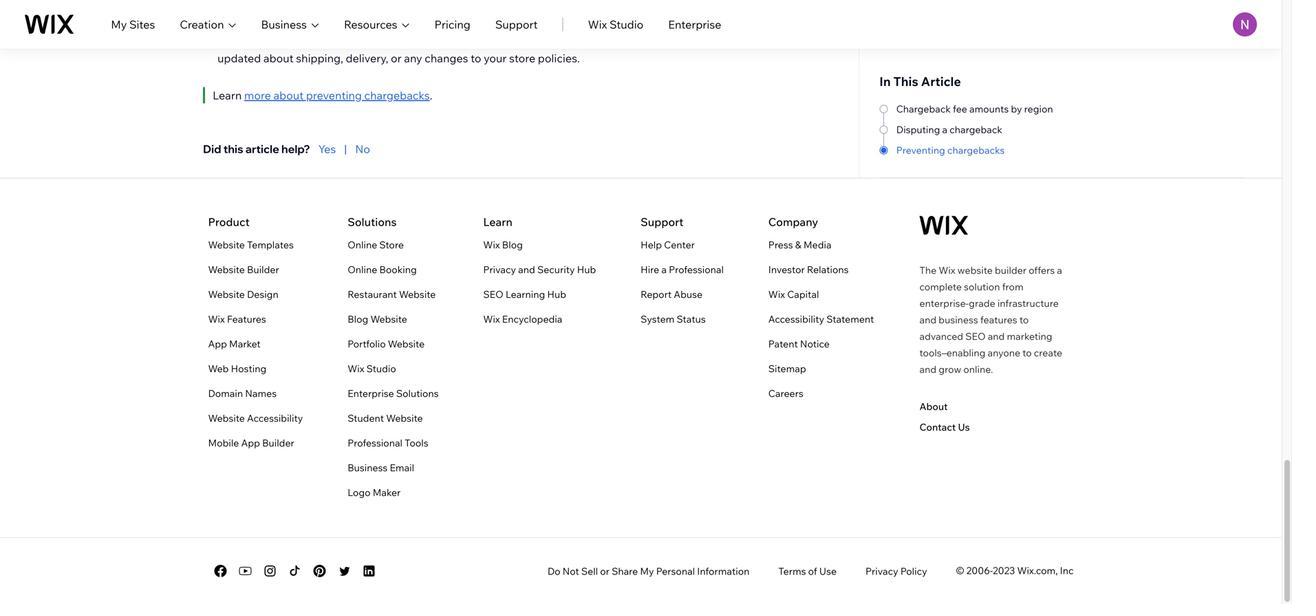 Task type: locate. For each thing, give the bounding box(es) containing it.
shipping,
[[296, 51, 343, 65]]

1 horizontal spatial professional
[[669, 264, 724, 276]]

restaurant
[[348, 288, 397, 300]]

of
[[626, 2, 636, 15], [809, 565, 818, 577]]

business for business
[[261, 18, 307, 31]]

blog up portfolio
[[348, 313, 369, 325]]

business
[[261, 18, 307, 31], [348, 462, 388, 474]]

0 horizontal spatial enterprise
[[348, 387, 394, 399]]

enterprise for enterprise
[[669, 18, 722, 31]]

seo down business
[[966, 330, 986, 342]]

0 horizontal spatial professional
[[348, 437, 403, 449]]

by left region
[[1012, 103, 1023, 115]]

infrastructure
[[998, 297, 1059, 309]]

1 vertical spatial chargebacks
[[948, 144, 1005, 156]]

studio down portfolio website link
[[367, 363, 396, 375]]

business for business email
[[348, 462, 388, 474]]

accessibility down wix capital link
[[769, 313, 825, 325]]

studio
[[610, 18, 644, 31], [367, 363, 396, 375]]

by inside chargebacks can sometimes be a result of poor communication, so make it easy to find your contact details by displaying them clearly across your site. try to respond to customer concerns quickly, and keep your customers updated about shipping, delivery, or any changes to your store policies.
[[522, 18, 534, 32]]

hub right security
[[577, 264, 596, 276]]

builder inside the website builder link
[[247, 264, 279, 276]]

twitter image
[[336, 563, 353, 580]]

wix up "complete"
[[939, 264, 956, 276]]

so
[[303, 18, 315, 32]]

support up quickly,
[[496, 18, 538, 31]]

a right offers
[[1058, 264, 1063, 276]]

learning
[[506, 288, 545, 300]]

not
[[563, 565, 579, 577]]

support up help center
[[641, 215, 684, 229]]

enterprise up student
[[348, 387, 394, 399]]

1 horizontal spatial studio
[[610, 18, 644, 31]]

of left use at the right bottom of page
[[809, 565, 818, 577]]

business email link
[[348, 460, 415, 476]]

website down enterprise solutions link
[[386, 412, 423, 424]]

app up web
[[208, 338, 227, 350]]

app market link
[[208, 336, 261, 352]]

preventing
[[306, 88, 362, 102]]

enterprise solutions
[[348, 387, 439, 399]]

updated
[[218, 51, 261, 65]]

0 vertical spatial support
[[496, 18, 538, 31]]

and up policies.
[[533, 35, 553, 48]]

contact us
[[920, 421, 970, 433]]

0 horizontal spatial chargebacks
[[365, 88, 430, 102]]

learn up wix blog at the left top of page
[[484, 215, 513, 229]]

0 horizontal spatial app
[[208, 338, 227, 350]]

0 vertical spatial seo
[[484, 288, 504, 300]]

support
[[496, 18, 538, 31], [641, 215, 684, 229]]

seo inside "link"
[[484, 288, 504, 300]]

1 horizontal spatial my
[[641, 565, 654, 577]]

website down product
[[208, 239, 245, 251]]

0 vertical spatial my
[[111, 18, 127, 31]]

professional up business email
[[348, 437, 403, 449]]

studio for right wix studio link
[[610, 18, 644, 31]]

privacy down wix blog link
[[484, 264, 516, 276]]

wix logo, homepage image
[[920, 216, 969, 235]]

1 horizontal spatial enterprise
[[669, 18, 722, 31]]

wix studio down result
[[588, 18, 644, 31]]

wix studio inside more wix pages element
[[348, 363, 396, 375]]

1 vertical spatial by
[[1012, 103, 1023, 115]]

and up advanced
[[920, 314, 937, 326]]

website down domain at the left of page
[[208, 412, 245, 424]]

0 vertical spatial online
[[348, 239, 377, 251]]

offers
[[1029, 264, 1055, 276]]

website design link
[[208, 286, 279, 303]]

1 horizontal spatial seo
[[966, 330, 986, 342]]

0 vertical spatial privacy
[[484, 264, 516, 276]]

1 vertical spatial about
[[274, 88, 304, 102]]

a inside chargebacks can sometimes be a result of poor communication, so make it easy to find your contact details by displaying them clearly across your site. try to respond to customer concerns quickly, and keep your customers updated about shipping, delivery, or any changes to your store policies.
[[586, 2, 592, 15]]

1 vertical spatial enterprise
[[348, 387, 394, 399]]

website accessibility link
[[208, 410, 303, 427]]

1 vertical spatial seo
[[966, 330, 986, 342]]

0 horizontal spatial accessibility
[[247, 412, 303, 424]]

online.
[[964, 363, 994, 375]]

wix down portfolio
[[348, 363, 365, 375]]

enterprise for enterprise solutions
[[348, 387, 394, 399]]

contact us link
[[920, 421, 970, 433]]

solutions up student website
[[396, 387, 439, 399]]

enterprise-
[[920, 297, 969, 309]]

0 vertical spatial or
[[391, 51, 402, 65]]

learn inside more wix pages element
[[484, 215, 513, 229]]

studio up customers
[[610, 18, 644, 31]]

website up website design
[[208, 264, 245, 276]]

0 horizontal spatial business
[[261, 18, 307, 31]]

your
[[418, 18, 441, 32], [253, 35, 276, 48], [583, 35, 606, 48], [484, 51, 507, 65]]

privacy left policy
[[866, 565, 899, 577]]

solutions
[[348, 215, 397, 229], [396, 387, 439, 399]]

accessibility down names
[[247, 412, 303, 424]]

do
[[548, 565, 561, 577]]

mobile app builder
[[208, 437, 295, 449]]

0 vertical spatial about
[[264, 51, 294, 65]]

builder down website accessibility link
[[262, 437, 295, 449]]

1 horizontal spatial app
[[241, 437, 260, 449]]

1 vertical spatial learn
[[484, 215, 513, 229]]

1 vertical spatial support
[[641, 215, 684, 229]]

0 vertical spatial business
[[261, 18, 307, 31]]

1 horizontal spatial or
[[600, 565, 610, 577]]

by down sometimes
[[522, 18, 534, 32]]

no button
[[355, 141, 370, 157]]

chargebacks down the 'chargeback'
[[948, 144, 1005, 156]]

preventing chargebacks
[[897, 144, 1005, 156]]

my right share
[[641, 565, 654, 577]]

yes
[[318, 142, 336, 156]]

accessibility statement
[[769, 313, 875, 325]]

system
[[641, 313, 675, 325]]

website accessibility
[[208, 412, 303, 424]]

|
[[344, 142, 347, 156]]

wix left capital
[[769, 288, 786, 300]]

tiktok image
[[287, 563, 303, 580]]

1 horizontal spatial business
[[348, 462, 388, 474]]

website templates link
[[208, 237, 294, 253]]

0 horizontal spatial my
[[111, 18, 127, 31]]

0 horizontal spatial or
[[391, 51, 402, 65]]

capital
[[788, 288, 820, 300]]

0 vertical spatial hub
[[577, 264, 596, 276]]

contact
[[920, 421, 956, 433]]

sometimes
[[511, 2, 568, 15]]

contact
[[444, 18, 483, 32]]

restaurant website link
[[348, 286, 436, 303]]

0 vertical spatial wix studio
[[588, 18, 644, 31]]

1 vertical spatial wix studio link
[[348, 361, 396, 377]]

builder up design
[[247, 264, 279, 276]]

help?
[[282, 142, 310, 156]]

learn for learn
[[484, 215, 513, 229]]

1 horizontal spatial by
[[1012, 103, 1023, 115]]

preventing
[[897, 144, 946, 156]]

wix studio link down portfolio
[[348, 361, 396, 377]]

0 horizontal spatial privacy
[[484, 264, 516, 276]]

online left store
[[348, 239, 377, 251]]

1 vertical spatial of
[[809, 565, 818, 577]]

online up restaurant
[[348, 264, 377, 276]]

hub down security
[[548, 288, 567, 300]]

and down "features"
[[988, 330, 1005, 342]]

business inside business email link
[[348, 462, 388, 474]]

policy
[[901, 565, 928, 577]]

policies.
[[538, 51, 580, 65]]

1 vertical spatial builder
[[262, 437, 295, 449]]

0 horizontal spatial of
[[626, 2, 636, 15]]

my
[[111, 18, 127, 31], [641, 565, 654, 577]]

0 vertical spatial enterprise
[[669, 18, 722, 31]]

or right sell
[[600, 565, 610, 577]]

share
[[612, 565, 638, 577]]

website down blog website link
[[388, 338, 425, 350]]

1 vertical spatial or
[[600, 565, 610, 577]]

0 vertical spatial by
[[522, 18, 534, 32]]

status
[[677, 313, 706, 325]]

find
[[396, 18, 416, 32]]

studio inside more wix pages element
[[367, 363, 396, 375]]

builder inside mobile app builder link
[[262, 437, 295, 449]]

wix.com,
[[1018, 565, 1058, 577]]

my left sites
[[111, 18, 127, 31]]

and inside chargebacks can sometimes be a result of poor communication, so make it easy to find your contact details by displaying them clearly across your site. try to respond to customer concerns quickly, and keep your customers updated about shipping, delivery, or any changes to your store policies.
[[533, 35, 553, 48]]

0 horizontal spatial wix studio
[[348, 363, 396, 375]]

0 vertical spatial chargebacks
[[365, 88, 430, 102]]

enterprise inside enterprise solutions link
[[348, 387, 394, 399]]

center
[[664, 239, 695, 251]]

1 vertical spatial my
[[641, 565, 654, 577]]

to down infrastructure
[[1020, 314, 1029, 326]]

site.
[[279, 35, 300, 48]]

respond
[[333, 35, 376, 48]]

investor
[[769, 264, 805, 276]]

1 horizontal spatial privacy
[[866, 565, 899, 577]]

hub
[[577, 264, 596, 276], [548, 288, 567, 300]]

website builder
[[208, 264, 279, 276]]

2 online from the top
[[348, 264, 377, 276]]

0 vertical spatial wix studio link
[[588, 16, 644, 33]]

support link
[[496, 16, 538, 33]]

1 vertical spatial privacy
[[866, 565, 899, 577]]

1 horizontal spatial chargebacks
[[948, 144, 1005, 156]]

blog website
[[348, 313, 407, 325]]

wix studio link down result
[[588, 16, 644, 33]]

1 vertical spatial business
[[348, 462, 388, 474]]

hire a professional
[[641, 264, 724, 276]]

sell
[[582, 565, 598, 577]]

business up site.
[[261, 18, 307, 31]]

app down website accessibility link
[[241, 437, 260, 449]]

blog
[[502, 239, 523, 251], [348, 313, 369, 325]]

0 horizontal spatial hub
[[548, 288, 567, 300]]

0 vertical spatial blog
[[502, 239, 523, 251]]

0 horizontal spatial by
[[522, 18, 534, 32]]

seo left learning
[[484, 288, 504, 300]]

details
[[485, 18, 519, 32]]

0 vertical spatial studio
[[610, 18, 644, 31]]

blog up privacy and security hub
[[502, 239, 523, 251]]

learn more about preventing chargebacks .
[[213, 88, 435, 102]]

2023
[[993, 565, 1016, 577]]

1 vertical spatial wix studio
[[348, 363, 396, 375]]

or left any
[[391, 51, 402, 65]]

wix studio down portfolio
[[348, 363, 396, 375]]

privacy for privacy policy
[[866, 565, 899, 577]]

1 online from the top
[[348, 239, 377, 251]]

1 horizontal spatial blog
[[502, 239, 523, 251]]

and left grow at the bottom
[[920, 363, 937, 375]]

learn left more
[[213, 88, 242, 102]]

wix up privacy and security hub
[[484, 239, 500, 251]]

personal
[[657, 565, 695, 577]]

professional tools
[[348, 437, 429, 449]]

1 horizontal spatial wix studio link
[[588, 16, 644, 33]]

&
[[796, 239, 802, 251]]

professional up abuse
[[669, 264, 724, 276]]

your down communication,
[[253, 35, 276, 48]]

communication,
[[218, 18, 300, 32]]

1 horizontal spatial learn
[[484, 215, 513, 229]]

solutions up the online store
[[348, 215, 397, 229]]

about inside chargebacks can sometimes be a result of poor communication, so make it easy to find your contact details by displaying them clearly across your site. try to respond to customer concerns quickly, and keep your customers updated about shipping, delivery, or any changes to your store policies.
[[264, 51, 294, 65]]

website
[[208, 239, 245, 251], [208, 264, 245, 276], [208, 288, 245, 300], [399, 288, 436, 300], [371, 313, 407, 325], [388, 338, 425, 350], [208, 412, 245, 424], [386, 412, 423, 424]]

wix capital link
[[769, 286, 820, 303]]

1 vertical spatial app
[[241, 437, 260, 449]]

0 vertical spatial accessibility
[[769, 313, 825, 325]]

blog website link
[[348, 311, 407, 328]]

0 vertical spatial solutions
[[348, 215, 397, 229]]

0 vertical spatial builder
[[247, 264, 279, 276]]

my inside more wix pages element
[[641, 565, 654, 577]]

enterprise
[[669, 18, 722, 31], [348, 387, 394, 399]]

website templates
[[208, 239, 294, 251]]

0 vertical spatial professional
[[669, 264, 724, 276]]

wix left the encyclopedia
[[484, 313, 500, 325]]

1 vertical spatial hub
[[548, 288, 567, 300]]

1 vertical spatial online
[[348, 264, 377, 276]]

about right more
[[274, 88, 304, 102]]

0 horizontal spatial seo
[[484, 288, 504, 300]]

investor relations link
[[769, 261, 849, 278]]

enterprise right "clearly"
[[669, 18, 722, 31]]

about link
[[920, 401, 948, 413]]

1 vertical spatial studio
[[367, 363, 396, 375]]

a right be
[[586, 2, 592, 15]]

0 vertical spatial of
[[626, 2, 636, 15]]

1 horizontal spatial support
[[641, 215, 684, 229]]

about down site.
[[264, 51, 294, 65]]

0 horizontal spatial support
[[496, 18, 538, 31]]

online for online booking
[[348, 264, 377, 276]]

0 horizontal spatial studio
[[367, 363, 396, 375]]

studio for wix studio link to the left
[[367, 363, 396, 375]]

sitemap
[[769, 363, 807, 375]]

0 horizontal spatial learn
[[213, 88, 242, 102]]

of up "clearly"
[[626, 2, 636, 15]]

seo inside the wix website builder offers a complete solution from enterprise-grade infrastructure and business features to advanced seo and marketing tools–enabling anyone to create and grow online.
[[966, 330, 986, 342]]

can
[[490, 2, 509, 15]]

business up logo maker
[[348, 462, 388, 474]]

business inside business dropdown button
[[261, 18, 307, 31]]

1 horizontal spatial of
[[809, 565, 818, 577]]

anyone
[[988, 347, 1021, 359]]

logo maker link
[[348, 485, 401, 501]]

0 vertical spatial learn
[[213, 88, 242, 102]]

1 vertical spatial solutions
[[396, 387, 439, 399]]

poor
[[639, 2, 663, 15]]

0 horizontal spatial blog
[[348, 313, 369, 325]]

wix features link
[[208, 311, 266, 328]]

chargebacks down any
[[365, 88, 430, 102]]



Task type: describe. For each thing, give the bounding box(es) containing it.
in this article
[[880, 74, 962, 89]]

learn for learn more about preventing chargebacks .
[[213, 88, 242, 102]]

1 vertical spatial accessibility
[[247, 412, 303, 424]]

use
[[820, 565, 837, 577]]

1 horizontal spatial hub
[[577, 264, 596, 276]]

privacy policy
[[866, 565, 928, 577]]

1 vertical spatial blog
[[348, 313, 369, 325]]

your up customer
[[418, 18, 441, 32]]

domain
[[208, 387, 243, 399]]

patent notice
[[769, 338, 830, 350]]

more about preventing chargebacks link
[[244, 88, 430, 102]]

website inside 'link'
[[208, 239, 245, 251]]

of inside more wix pages element
[[809, 565, 818, 577]]

0 horizontal spatial wix studio link
[[348, 361, 396, 377]]

features
[[227, 313, 266, 325]]

portfolio
[[348, 338, 386, 350]]

complete
[[920, 281, 962, 293]]

press
[[769, 239, 794, 251]]

customer
[[392, 35, 440, 48]]

inc
[[1061, 565, 1074, 577]]

pinterest image
[[312, 563, 328, 580]]

maker
[[373, 487, 401, 499]]

chargeback
[[897, 103, 951, 115]]

chargeback
[[950, 123, 1003, 136]]

fee
[[954, 103, 968, 115]]

sites
[[129, 18, 155, 31]]

©
[[957, 565, 965, 577]]

the wix website builder offers a complete solution from enterprise-grade infrastructure and business features to advanced seo and marketing tools–enabling anyone to create and grow online.
[[920, 264, 1063, 375]]

wix left 'features'
[[208, 313, 225, 325]]

system status link
[[641, 311, 706, 328]]

hub inside "link"
[[548, 288, 567, 300]]

pricing
[[435, 18, 471, 31]]

grow
[[939, 363, 962, 375]]

abuse
[[674, 288, 703, 300]]

my sites link
[[111, 16, 155, 33]]

and up learning
[[519, 264, 535, 276]]

press & media
[[769, 239, 832, 251]]

solution
[[965, 281, 1001, 293]]

terms of use link
[[779, 565, 837, 577]]

customers
[[608, 35, 662, 48]]

1 horizontal spatial accessibility
[[769, 313, 825, 325]]

website down booking
[[399, 288, 436, 300]]

website
[[958, 264, 993, 276]]

mobile app builder link
[[208, 435, 295, 451]]

website design
[[208, 288, 279, 300]]

yes button
[[318, 141, 336, 157]]

online for online store
[[348, 239, 377, 251]]

privacy for privacy and security hub
[[484, 264, 516, 276]]

this
[[894, 74, 919, 89]]

advanced
[[920, 330, 964, 342]]

or inside chargebacks can sometimes be a result of poor communication, so make it easy to find your contact details by displaying them clearly across your site. try to respond to customer concerns quickly, and keep your customers updated about shipping, delivery, or any changes to your store policies.
[[391, 51, 402, 65]]

relations
[[807, 264, 849, 276]]

website up wix features at left
[[208, 288, 245, 300]]

linkedin image
[[361, 563, 378, 580]]

to left find
[[383, 18, 393, 32]]

privacy and security hub
[[484, 264, 596, 276]]

us
[[959, 421, 970, 433]]

try
[[302, 35, 318, 48]]

builder
[[995, 264, 1027, 276]]

help center
[[641, 239, 695, 251]]

business
[[939, 314, 979, 326]]

resources
[[344, 18, 398, 31]]

1 vertical spatial professional
[[348, 437, 403, 449]]

did
[[203, 142, 221, 156]]

create
[[1035, 347, 1063, 359]]

wix down result
[[588, 18, 607, 31]]

disputing
[[897, 123, 941, 136]]

more wix pages element
[[0, 179, 1283, 604]]

accessibility statement link
[[769, 311, 875, 328]]

from
[[1003, 281, 1024, 293]]

youtube image
[[237, 563, 254, 580]]

web hosting link
[[208, 361, 267, 377]]

them
[[592, 18, 619, 32]]

report
[[641, 288, 672, 300]]

chargeback fee amounts by region
[[897, 103, 1054, 115]]

instagram image
[[262, 563, 278, 580]]

media
[[804, 239, 832, 251]]

facebook image
[[212, 563, 229, 580]]

wix inside the wix website builder offers a complete solution from enterprise-grade infrastructure and business features to advanced seo and marketing tools–enabling anyone to create and grow online.
[[939, 264, 956, 276]]

hire
[[641, 264, 660, 276]]

statement
[[827, 313, 875, 325]]

patent
[[769, 338, 798, 350]]

the
[[920, 264, 937, 276]]

a up preventing chargebacks
[[943, 123, 948, 136]]

article
[[246, 142, 279, 156]]

website builder link
[[208, 261, 279, 278]]

investor relations
[[769, 264, 849, 276]]

website down restaurant website link
[[371, 313, 407, 325]]

web hosting
[[208, 363, 267, 375]]

enterprise solutions link
[[348, 385, 439, 402]]

terms
[[779, 565, 807, 577]]

report abuse link
[[641, 286, 703, 303]]

1 horizontal spatial wix studio
[[588, 18, 644, 31]]

clearly
[[621, 18, 655, 32]]

creation button
[[180, 16, 236, 33]]

store
[[509, 51, 536, 65]]

app market
[[208, 338, 261, 350]]

student
[[348, 412, 384, 424]]

help
[[641, 239, 662, 251]]

student website link
[[348, 410, 423, 427]]

features
[[981, 314, 1018, 326]]

careers link
[[769, 385, 804, 402]]

a right hire
[[662, 264, 667, 276]]

result
[[595, 2, 624, 15]]

to down 'resources' dropdown button
[[379, 35, 389, 48]]

your down quickly,
[[484, 51, 507, 65]]

to right try
[[320, 35, 331, 48]]

sitemap link
[[769, 361, 807, 377]]

resources button
[[344, 16, 410, 33]]

of inside chargebacks can sometimes be a result of poor communication, so make it easy to find your contact details by displaying them clearly across your site. try to respond to customer concerns quickly, and keep your customers updated about shipping, delivery, or any changes to your store policies.
[[626, 2, 636, 15]]

domain names
[[208, 387, 277, 399]]

a inside the wix website builder offers a complete solution from enterprise-grade infrastructure and business features to advanced seo and marketing tools–enabling anyone to create and grow online.
[[1058, 264, 1063, 276]]

0 vertical spatial app
[[208, 338, 227, 350]]

student website
[[348, 412, 423, 424]]

store
[[380, 239, 404, 251]]

profile image image
[[1234, 12, 1258, 36]]

pricing link
[[435, 16, 471, 33]]

logo
[[348, 487, 371, 499]]

tools
[[405, 437, 429, 449]]

wix capital
[[769, 288, 820, 300]]

your down the them
[[583, 35, 606, 48]]

to down marketing
[[1023, 347, 1032, 359]]

to down concerns at top
[[471, 51, 482, 65]]

design
[[247, 288, 279, 300]]

support inside more wix pages element
[[641, 215, 684, 229]]



Task type: vqa. For each thing, say whether or not it's contained in the screenshot.
about
yes



